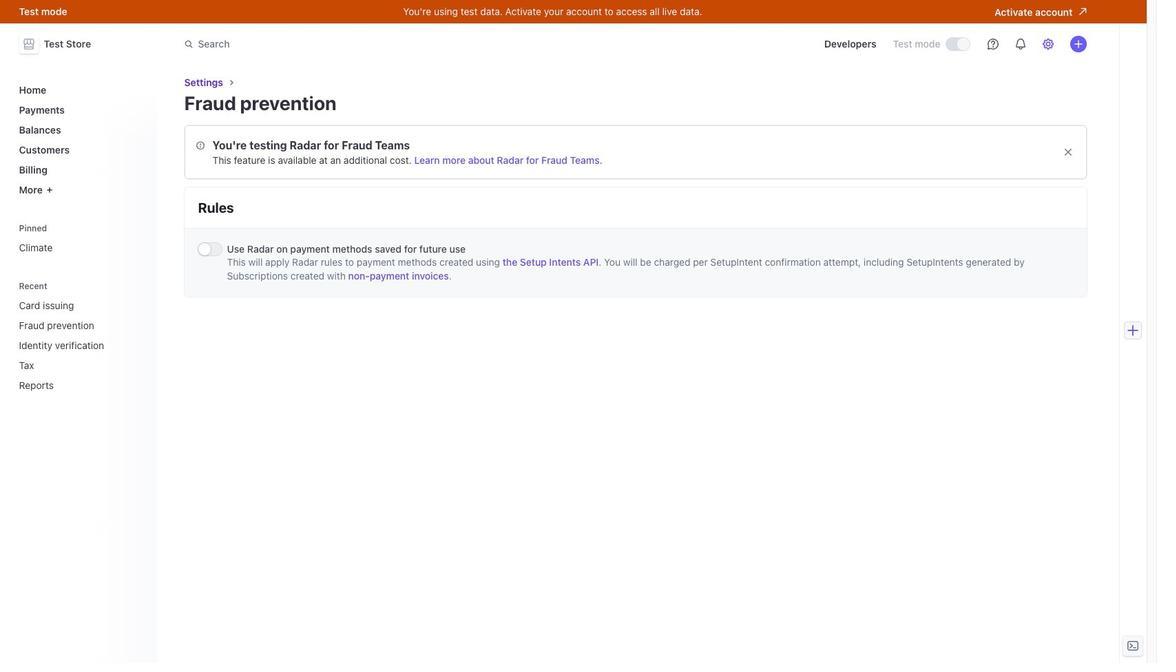 Task type: describe. For each thing, give the bounding box(es) containing it.
help image
[[988, 39, 999, 50]]

2 recent element from the top
[[13, 294, 149, 397]]

edit pins image
[[135, 224, 143, 233]]

Search text field
[[176, 31, 565, 57]]

settings image
[[1043, 39, 1054, 50]]

pinned element
[[13, 219, 149, 259]]



Task type: vqa. For each thing, say whether or not it's contained in the screenshot.
top more
no



Task type: locate. For each thing, give the bounding box(es) containing it.
None search field
[[176, 31, 565, 57]]

close image
[[1065, 148, 1073, 156]]

clear history image
[[135, 282, 143, 291]]

core navigation links element
[[13, 79, 149, 201]]

recent element
[[13, 277, 149, 397], [13, 294, 149, 397]]

1 recent element from the top
[[13, 277, 149, 397]]

Test mode checkbox
[[947, 38, 970, 50]]

notifications image
[[1016, 39, 1027, 50]]



